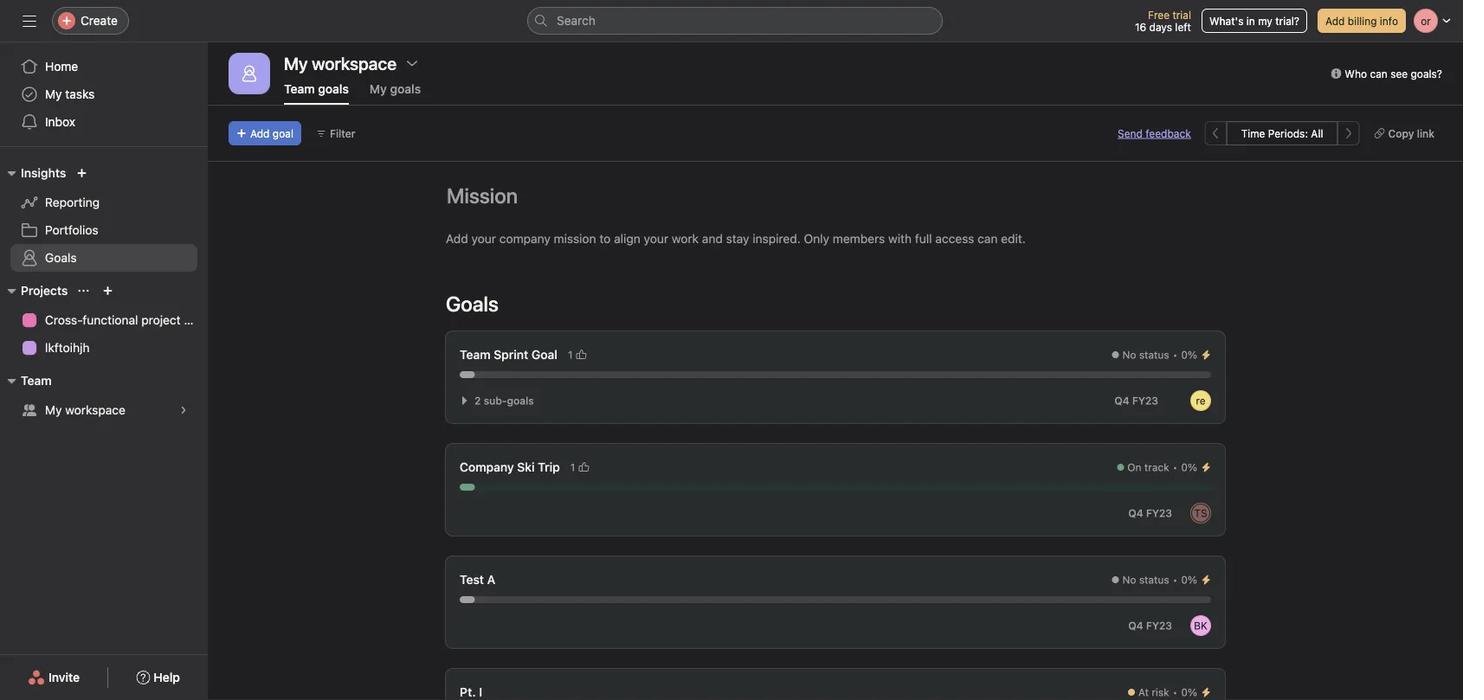 Task type: vqa. For each thing, say whether or not it's contained in the screenshot.
info
yes



Task type: locate. For each thing, give the bounding box(es) containing it.
are up private
[[1342, 126, 1358, 139]]

time periods: all
[[1242, 127, 1324, 139]]

visible up owners
[[1361, 126, 1392, 139]]

q4 up on
[[1115, 395, 1130, 407]]

toggle goal starred status image
[[514, 688, 524, 698]]

fy23 for ts
[[1147, 508, 1173, 520]]

tooltip containing public to my workspace
[[1270, 90, 1443, 194]]

1 vertical spatial status
[[1140, 574, 1170, 586]]

what's in my trial?
[[1210, 15, 1300, 27]]

1 vertical spatial q4 fy23 button
[[1121, 501, 1180, 526]]

0 vertical spatial status
[[1140, 349, 1170, 361]]

0 vertical spatial 1 button
[[565, 346, 590, 364]]

no status for q4 fy23 dropdown button corresponding to bk
[[1123, 574, 1170, 586]]

fy23 left re button
[[1133, 395, 1159, 407]]

1 0% from the top
[[1182, 349, 1198, 361]]

filter
[[330, 127, 356, 139]]

private
[[1330, 142, 1364, 154]]

1 no status from the top
[[1123, 349, 1170, 361]]

1 vertical spatial q4
[[1129, 508, 1144, 520]]

periods:
[[1269, 127, 1309, 139]]

bk
[[1194, 620, 1208, 632]]

q4 left 'bk' on the right
[[1129, 620, 1144, 632]]

and left stay on the top of the page
[[702, 232, 723, 246]]

q4 fy23
[[1115, 395, 1159, 407], [1129, 508, 1173, 520], [1129, 620, 1173, 632]]

• 0%
[[1173, 349, 1198, 361], [1173, 462, 1198, 474], [1173, 574, 1198, 586], [1173, 687, 1198, 699]]

in
[[1247, 15, 1256, 27]]

q4 fy23 for re
[[1115, 395, 1159, 407]]

1 • from the top
[[1173, 349, 1178, 361]]

0 vertical spatial public
[[1280, 99, 1312, 111]]

visible up members.
[[1303, 158, 1335, 170]]

time periods: all button
[[1227, 121, 1338, 145]]

1 button for team sprint goal
[[565, 346, 590, 364]]

2 horizontal spatial team
[[460, 348, 491, 362]]

public up company.
[[1280, 126, 1310, 139]]

0 horizontal spatial goals
[[45, 251, 77, 265]]

0 vertical spatial workspace
[[1347, 99, 1403, 111]]

4 • from the top
[[1173, 687, 1178, 699]]

and
[[1388, 158, 1407, 170], [702, 232, 723, 246]]

add left goal
[[250, 127, 270, 139]]

1 vertical spatial 1
[[571, 462, 575, 474]]

2 • from the top
[[1173, 462, 1178, 474]]

fy23 left ts
[[1147, 508, 1173, 520]]

2 vertical spatial team
[[21, 374, 52, 388]]

q4 fy23 left bk button
[[1129, 620, 1173, 632]]

billing
[[1348, 15, 1377, 27]]

• 0% right the track on the right of page
[[1173, 462, 1198, 474]]

my inside "link"
[[370, 82, 387, 96]]

with
[[889, 232, 912, 246]]

4 0% from the top
[[1182, 687, 1198, 699]]

lkftoihjh
[[45, 341, 90, 355]]

1 button
[[565, 346, 590, 364], [567, 459, 593, 476]]

team down "lkftoihjh"
[[21, 374, 52, 388]]

team left sprint at the left of page
[[460, 348, 491, 362]]

add for add billing info
[[1326, 15, 1345, 27]]

0 horizontal spatial your
[[472, 232, 496, 246]]

1 vertical spatial visible
[[1303, 158, 1335, 170]]

portfolios
[[45, 223, 98, 237]]

add left 'billing' at right
[[1326, 15, 1345, 27]]

can left the see
[[1370, 68, 1388, 80]]

trial
[[1173, 9, 1192, 21]]

• 0% right risk
[[1173, 687, 1198, 699]]

team
[[284, 82, 315, 96], [460, 348, 491, 362], [21, 374, 52, 388]]

goals up team sprint goal
[[446, 292, 499, 316]]

my down team dropdown button
[[45, 403, 62, 417]]

0 vertical spatial and
[[1388, 158, 1407, 170]]

goals
[[45, 251, 77, 265], [446, 292, 499, 316]]

my workspace
[[45, 403, 125, 417]]

2 vertical spatial fy23
[[1147, 620, 1173, 632]]

workspace down who
[[1347, 99, 1403, 111]]

my up private
[[1329, 99, 1344, 111]]

reporting link
[[10, 189, 197, 217]]

goals down portfolios
[[45, 251, 77, 265]]

days
[[1150, 21, 1173, 33]]

q4 fy23 left re
[[1115, 395, 1159, 407]]

can left edit.
[[978, 232, 998, 246]]

team up goal
[[284, 82, 315, 96]]

1 • 0% from the top
[[1173, 349, 1198, 361]]

my tasks
[[45, 87, 95, 101]]

0 horizontal spatial team
[[21, 374, 52, 388]]

2 • 0% from the top
[[1173, 462, 1198, 474]]

search button
[[527, 7, 943, 35]]

tasks
[[65, 87, 95, 101]]

tooltip
[[1270, 90, 1443, 194]]

2 vertical spatial q4 fy23
[[1129, 620, 1173, 632]]

0 vertical spatial q4
[[1115, 395, 1130, 407]]

home
[[45, 59, 78, 74]]

2 no status from the top
[[1123, 574, 1170, 586]]

0 vertical spatial are
[[1342, 126, 1358, 139]]

2 vertical spatial q4
[[1129, 620, 1144, 632]]

my inside teams element
[[45, 403, 62, 417]]

1 horizontal spatial are
[[1396, 142, 1411, 154]]

1
[[568, 349, 573, 361], [571, 462, 575, 474]]

public up periods:
[[1280, 99, 1312, 111]]

ts button
[[1191, 503, 1212, 524]]

1 button right trip
[[567, 459, 593, 476]]

add goal button
[[229, 121, 301, 145]]

0 horizontal spatial visible
[[1303, 158, 1335, 170]]

my left tasks
[[45, 87, 62, 101]]

to
[[1315, 99, 1326, 111], [1395, 126, 1405, 139], [1337, 158, 1347, 170], [600, 232, 611, 246]]

full
[[915, 232, 932, 246]]

add for add your company mission to align your work and stay inspired. only members with full access can edit.
[[446, 232, 468, 246]]

my inside global element
[[45, 87, 62, 101]]

2 vertical spatial q4 fy23 button
[[1121, 614, 1180, 638]]

0 vertical spatial fy23
[[1133, 395, 1159, 407]]

mission
[[554, 232, 596, 246]]

2 vertical spatial add
[[446, 232, 468, 246]]

1 button for company ski trip
[[567, 459, 593, 476]]

0 vertical spatial q4 fy23 button
[[1107, 389, 1167, 413]]

0 vertical spatial goals
[[45, 251, 77, 265]]

i
[[479, 685, 483, 700]]

1 vertical spatial no
[[1123, 574, 1137, 586]]

insights element
[[0, 158, 208, 275]]

search list box
[[527, 7, 943, 35]]

add down mission title text field
[[446, 232, 468, 246]]

no
[[1123, 349, 1137, 361], [1123, 574, 1137, 586]]

1 button right "goal"
[[565, 346, 590, 364]]

cross-functional project plan
[[45, 313, 208, 327]]

1 horizontal spatial goals
[[446, 292, 499, 316]]

1 horizontal spatial visible
[[1361, 126, 1392, 139]]

fy23
[[1133, 395, 1159, 407], [1147, 508, 1173, 520], [1147, 620, 1173, 632]]

1 vertical spatial are
[[1396, 142, 1411, 154]]

0% for pt. i
[[1182, 687, 1198, 699]]

are down copy
[[1396, 142, 1411, 154]]

public inside public goals are visible to your company. private goals are only visible to owners and members.
[[1280, 126, 1310, 139]]

1 vertical spatial 1 button
[[567, 459, 593, 476]]

insights button
[[0, 163, 66, 184]]

1 horizontal spatial your
[[644, 232, 669, 246]]

0 vertical spatial team
[[284, 82, 315, 96]]

goals inside insights element
[[45, 251, 77, 265]]

goals up private
[[1313, 126, 1339, 139]]

0 vertical spatial no
[[1123, 349, 1137, 361]]

1 vertical spatial goals
[[446, 292, 499, 316]]

my down my workspace
[[370, 82, 387, 96]]

fy23 left bk button
[[1147, 620, 1173, 632]]

0%
[[1182, 349, 1198, 361], [1182, 462, 1198, 474], [1182, 574, 1198, 586], [1182, 687, 1198, 699]]

1 vertical spatial public
[[1280, 126, 1310, 139]]

• 0% for company ski trip
[[1173, 462, 1198, 474]]

goals down my workspace
[[318, 82, 349, 96]]

projects button
[[0, 281, 68, 301]]

0 vertical spatial 1
[[568, 349, 573, 361]]

• for team sprint goal
[[1173, 349, 1178, 361]]

1 horizontal spatial and
[[1388, 158, 1407, 170]]

home link
[[10, 53, 197, 81]]

1 public from the top
[[1280, 99, 1312, 111]]

2 horizontal spatial add
[[1326, 15, 1345, 27]]

0% up re button
[[1182, 349, 1198, 361]]

2 no from the top
[[1123, 574, 1137, 586]]

1 horizontal spatial add
[[446, 232, 468, 246]]

q4
[[1115, 395, 1130, 407], [1129, 508, 1144, 520], [1129, 620, 1144, 632]]

goals for my
[[390, 82, 421, 96]]

visible
[[1361, 126, 1392, 139], [1303, 158, 1335, 170]]

team goals
[[284, 82, 349, 96]]

goals right the '2'
[[507, 395, 534, 407]]

1 vertical spatial add
[[250, 127, 270, 139]]

and right owners
[[1388, 158, 1407, 170]]

to left "link"
[[1395, 126, 1405, 139]]

2 sub-goals
[[475, 395, 534, 407]]

team for team goals
[[284, 82, 315, 96]]

what's in my trial? button
[[1202, 9, 1308, 33]]

0 vertical spatial q4 fy23
[[1115, 395, 1159, 407]]

team button
[[0, 371, 52, 391]]

your inside public goals are visible to your company. private goals are only visible to owners and members.
[[1407, 126, 1429, 139]]

• for company ski trip
[[1173, 462, 1178, 474]]

my inside 'tooltip'
[[1329, 99, 1344, 111]]

q4 fy23 down on track
[[1129, 508, 1173, 520]]

inbox
[[45, 115, 75, 129]]

workspace down lkftoihjh link
[[65, 403, 125, 417]]

1 horizontal spatial team
[[284, 82, 315, 96]]

goals inside "link"
[[390, 82, 421, 96]]

workspace inside 'tooltip'
[[1347, 99, 1403, 111]]

1 no from the top
[[1123, 349, 1137, 361]]

1 vertical spatial can
[[978, 232, 998, 246]]

workspace
[[1347, 99, 1403, 111], [65, 403, 125, 417]]

1 right "goal"
[[568, 349, 573, 361]]

q4 fy23 for bk
[[1129, 620, 1173, 632]]

q4 down on
[[1129, 508, 1144, 520]]

• 0% up re button
[[1173, 349, 1198, 361]]

0 horizontal spatial and
[[702, 232, 723, 246]]

2 horizontal spatial your
[[1407, 126, 1429, 139]]

1 vertical spatial workspace
[[65, 403, 125, 417]]

q4 fy23 button for re
[[1107, 389, 1167, 413]]

• 0% for team sprint goal
[[1173, 349, 1198, 361]]

what's
[[1210, 15, 1244, 27]]

owners
[[1350, 158, 1386, 170]]

1 horizontal spatial workspace
[[1347, 99, 1403, 111]]

0% right risk
[[1182, 687, 1198, 699]]

• 0% up 'bk' on the right
[[1173, 574, 1198, 586]]

company ski trip
[[460, 460, 560, 475]]

add for add goal
[[250, 127, 270, 139]]

status
[[1140, 349, 1170, 361], [1140, 574, 1170, 586]]

0 vertical spatial can
[[1370, 68, 1388, 80]]

0 vertical spatial no status
[[1123, 349, 1170, 361]]

0 horizontal spatial workspace
[[65, 403, 125, 417]]

goals down show options image on the left top of the page
[[390, 82, 421, 96]]

0 horizontal spatial add
[[250, 127, 270, 139]]

1 vertical spatial no status
[[1123, 574, 1170, 586]]

add inside 'button'
[[1326, 15, 1345, 27]]

free
[[1148, 9, 1170, 21]]

0 likes. click to like this task image
[[493, 688, 503, 698]]

can
[[1370, 68, 1388, 80], [978, 232, 998, 246]]

1 right trip
[[571, 462, 575, 474]]

no status for 2 sub-goals button
[[1123, 349, 1170, 361]]

0% right the track on the right of page
[[1182, 462, 1198, 474]]

project
[[141, 313, 181, 327]]

goals
[[318, 82, 349, 96], [390, 82, 421, 96], [1313, 126, 1339, 139], [1367, 142, 1393, 154], [507, 395, 534, 407]]

1 vertical spatial team
[[460, 348, 491, 362]]

q4 fy23 button down on track
[[1121, 501, 1180, 526]]

2 0% from the top
[[1182, 462, 1198, 474]]

0% up 'bk' on the right
[[1182, 574, 1198, 586]]

1 vertical spatial fy23
[[1147, 508, 1173, 520]]

2 public from the top
[[1280, 126, 1310, 139]]

1 vertical spatial q4 fy23
[[1129, 508, 1173, 520]]

0 vertical spatial add
[[1326, 15, 1345, 27]]

invite
[[49, 671, 80, 685]]

search
[[557, 13, 596, 28]]

q4 fy23 button left re
[[1107, 389, 1167, 413]]

add billing info
[[1326, 15, 1399, 27]]

q4 fy23 button left bk button
[[1121, 614, 1180, 638]]

add inside button
[[250, 127, 270, 139]]

copy link button
[[1367, 121, 1443, 145]]

time
[[1242, 127, 1266, 139]]

4 • 0% from the top
[[1173, 687, 1198, 699]]



Task type: describe. For each thing, give the bounding box(es) containing it.
goals up owners
[[1367, 142, 1393, 154]]

help button
[[125, 663, 191, 694]]

track
[[1145, 462, 1170, 474]]

stay
[[726, 232, 750, 246]]

q4 for no
[[1129, 620, 1144, 632]]

at
[[1139, 687, 1149, 699]]

• 0% for pt. i
[[1173, 687, 1198, 699]]

global element
[[0, 42, 208, 146]]

add billing info button
[[1318, 9, 1406, 33]]

q4 fy23 for ts
[[1129, 508, 1173, 520]]

trip
[[538, 460, 560, 475]]

my tasks link
[[10, 81, 197, 108]]

members.
[[1280, 173, 1329, 185]]

bk button
[[1191, 616, 1212, 637]]

info
[[1380, 15, 1399, 27]]

sprint
[[494, 348, 529, 362]]

on track
[[1128, 462, 1170, 474]]

my goals
[[370, 82, 421, 96]]

3 • from the top
[[1173, 574, 1178, 586]]

public for public goals are visible to your company. private goals are only visible to owners and members.
[[1280, 126, 1310, 139]]

fy23 for bk
[[1147, 620, 1173, 632]]

work
[[672, 232, 699, 246]]

1 horizontal spatial can
[[1370, 68, 1388, 80]]

insights
[[21, 166, 66, 180]]

3 0% from the top
[[1182, 574, 1198, 586]]

goals for public
[[1313, 126, 1339, 139]]

re
[[1196, 395, 1206, 407]]

• for pt. i
[[1173, 687, 1178, 699]]

access
[[936, 232, 975, 246]]

lkftoihjh link
[[10, 334, 197, 362]]

goals link
[[10, 244, 197, 272]]

to down private
[[1337, 158, 1347, 170]]

my workspace
[[284, 53, 397, 73]]

ski
[[517, 460, 535, 475]]

see details, my workspace image
[[178, 405, 189, 416]]

functional
[[83, 313, 138, 327]]

filter button
[[308, 121, 363, 145]]

to left align
[[600, 232, 611, 246]]

team inside dropdown button
[[21, 374, 52, 388]]

only
[[1280, 158, 1301, 170]]

at risk
[[1139, 687, 1170, 699]]

create button
[[52, 7, 129, 35]]

company
[[500, 232, 551, 246]]

team for team sprint goal
[[460, 348, 491, 362]]

1 status from the top
[[1140, 349, 1170, 361]]

teams element
[[0, 365, 208, 428]]

company
[[460, 460, 514, 475]]

send feedback link
[[1118, 126, 1191, 141]]

help
[[154, 671, 180, 685]]

1 for company ski trip
[[571, 462, 575, 474]]

company.
[[1280, 142, 1327, 154]]

test a
[[460, 573, 496, 587]]

my for my workspace
[[45, 403, 62, 417]]

16
[[1135, 21, 1147, 33]]

plan
[[184, 313, 208, 327]]

copy
[[1389, 127, 1415, 139]]

0% for team sprint goal
[[1182, 349, 1198, 361]]

pt. i
[[460, 685, 483, 700]]

projects element
[[0, 275, 208, 365]]

1 vertical spatial and
[[702, 232, 723, 246]]

left
[[1176, 21, 1192, 33]]

goals for team
[[318, 82, 349, 96]]

to up all
[[1315, 99, 1326, 111]]

sub-
[[484, 395, 507, 407]]

add goal
[[250, 127, 294, 139]]

inbox link
[[10, 108, 197, 136]]

inspired.
[[753, 232, 801, 246]]

2 status from the top
[[1140, 574, 1170, 586]]

public for public to my workspace
[[1280, 99, 1312, 111]]

cross-functional project plan link
[[10, 307, 208, 334]]

feedback
[[1146, 127, 1191, 139]]

link
[[1417, 127, 1435, 139]]

new project or portfolio image
[[103, 286, 113, 296]]

my for my tasks
[[45, 87, 62, 101]]

2 sub-goals button
[[453, 389, 538, 413]]

align
[[614, 232, 641, 246]]

q4 fy23 button for bk
[[1121, 614, 1180, 638]]

workspace inside teams element
[[65, 403, 125, 417]]

q4 for on
[[1129, 508, 1144, 520]]

and inside public goals are visible to your company. private goals are only visible to owners and members.
[[1388, 158, 1407, 170]]

free trial 16 days left
[[1135, 9, 1192, 33]]

who can see goals?
[[1345, 68, 1443, 80]]

re button
[[1191, 391, 1212, 411]]

test
[[460, 573, 484, 587]]

public goals are visible to your company. private goals are only visible to owners and members.
[[1280, 126, 1429, 185]]

reporting
[[45, 195, 100, 210]]

hide sidebar image
[[23, 14, 36, 28]]

q4 fy23 button for ts
[[1121, 501, 1180, 526]]

my workspace link
[[10, 397, 197, 424]]

0 horizontal spatial are
[[1342, 126, 1358, 139]]

public to my workspace
[[1280, 99, 1403, 111]]

create
[[81, 13, 118, 28]]

team goals link
[[284, 82, 349, 105]]

edit.
[[1001, 232, 1026, 246]]

invite button
[[17, 663, 91, 694]]

0% for company ski trip
[[1182, 462, 1198, 474]]

members
[[833, 232, 885, 246]]

goals?
[[1411, 68, 1443, 80]]

2
[[475, 395, 481, 407]]

1 for team sprint goal
[[568, 349, 573, 361]]

show options image
[[405, 56, 419, 70]]

fy23 for re
[[1133, 395, 1159, 407]]

Mission title text field
[[436, 176, 522, 216]]

see
[[1391, 68, 1408, 80]]

0 horizontal spatial can
[[978, 232, 998, 246]]

0 vertical spatial visible
[[1361, 126, 1392, 139]]

show options, current sort, top image
[[78, 286, 89, 296]]

my
[[1258, 15, 1273, 27]]

goals inside button
[[507, 395, 534, 407]]

team sprint goal
[[460, 348, 558, 362]]

on
[[1128, 462, 1142, 474]]

send feedback
[[1118, 127, 1191, 139]]

new image
[[77, 168, 87, 178]]

add your company mission to align your work and stay inspired. only members with full access can edit.
[[446, 232, 1026, 246]]

all
[[1311, 127, 1324, 139]]

projects
[[21, 284, 68, 298]]

my for my goals
[[370, 82, 387, 96]]

3 • 0% from the top
[[1173, 574, 1198, 586]]

send
[[1118, 127, 1143, 139]]



